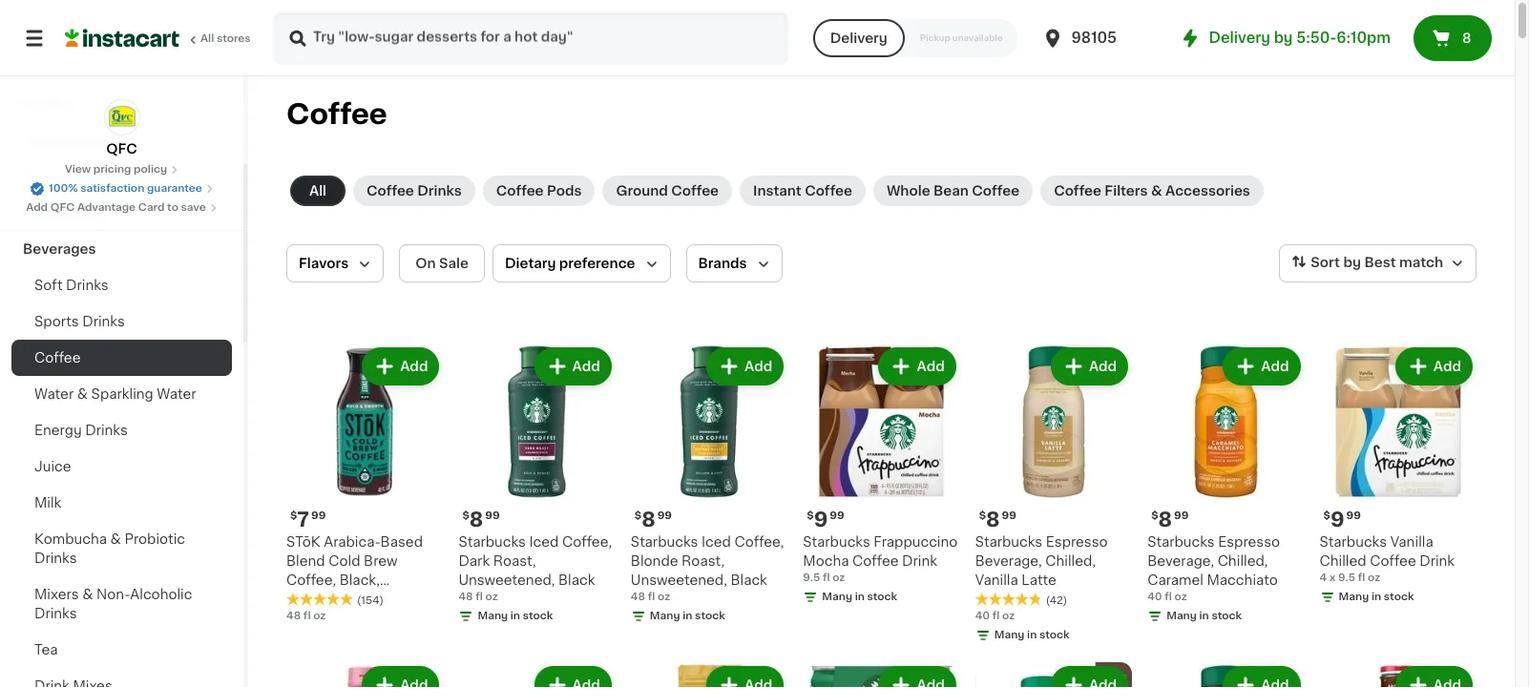 Task type: vqa. For each thing, say whether or not it's contained in the screenshot.
7th $ from the right
yes



Task type: describe. For each thing, give the bounding box(es) containing it.
drinks for energy drinks
[[85, 424, 128, 437]]

eggs
[[78, 206, 112, 220]]

9 for starbucks frappuccino mocha coffee drink
[[814, 510, 828, 530]]

roast, for blonde
[[682, 555, 725, 568]]

instacart logo image
[[65, 27, 179, 50]]

oz inside starbucks iced coffee, blonde roast, unsweetened, black 48 fl oz
[[658, 592, 670, 603]]

sort
[[1311, 256, 1340, 269]]

dietary preference
[[505, 257, 635, 270]]

arabica-
[[324, 536, 381, 549]]

view pricing policy link
[[65, 162, 179, 178]]

by for sort
[[1343, 256, 1361, 269]]

Best match Sort by field
[[1279, 244, 1477, 283]]

add for starbucks espresso beverage, chilled, caramel macchiato
[[1261, 360, 1289, 373]]

sort by
[[1311, 256, 1361, 269]]

all stores link
[[65, 11, 252, 65]]

oz inside starbucks iced coffee, dark roast, unsweetened, black 48 fl oz
[[485, 592, 498, 603]]

stock for starbucks iced coffee, dark roast, unsweetened, black
[[523, 611, 553, 622]]

$ for stōk arabica-based blend cold brew coffee, black, unsweetened, medium roast
[[290, 511, 297, 522]]

9 for starbucks vanilla chilled coffee drink
[[1331, 510, 1345, 530]]

coffee right ground
[[671, 184, 719, 198]]

iced for blonde
[[702, 536, 731, 549]]

tea link
[[11, 632, 232, 668]]

stock for starbucks espresso beverage, chilled, caramel macchiato
[[1212, 611, 1242, 622]]

soft drinks link
[[11, 267, 232, 304]]

card
[[138, 202, 165, 213]]

based
[[381, 536, 423, 549]]

energy drinks link
[[11, 412, 232, 449]]

$ 9 99 for starbucks vanilla chilled coffee drink
[[1324, 510, 1361, 530]]

starbucks espresso beverage, chilled, caramel macchiato 40 fl oz
[[1148, 536, 1280, 603]]

$ for starbucks espresso beverage, chilled, vanilla latte
[[979, 511, 986, 522]]

view pricing policy
[[65, 164, 167, 175]]

guarantee
[[147, 183, 202, 194]]

accessories
[[1166, 184, 1250, 198]]

& for alcoholic
[[82, 588, 93, 601]]

policy
[[134, 164, 167, 175]]

coffee, for starbucks iced coffee, blonde roast, unsweetened, black
[[734, 536, 784, 549]]

many for starbucks vanilla chilled coffee drink
[[1339, 592, 1369, 603]]

energy
[[34, 424, 82, 437]]

add qfc advantage card to save
[[26, 202, 206, 213]]

coffee left the pods
[[496, 184, 544, 198]]

dairy & eggs
[[23, 206, 112, 220]]

add button for starbucks iced coffee, dark roast, unsweetened, black
[[536, 349, 610, 384]]

unsweetened, inside stōk arabica-based blend cold brew coffee, black, unsweetened, medium roast
[[286, 593, 383, 607]]

in for starbucks frappuccino mocha coffee drink
[[855, 592, 865, 603]]

fl inside starbucks frappuccino mocha coffee drink 9.5 fl oz
[[823, 573, 830, 584]]

1 vertical spatial 40
[[975, 611, 990, 622]]

black for starbucks iced coffee, dark roast, unsweetened, black
[[558, 574, 595, 587]]

macchiato
[[1207, 574, 1278, 587]]

all for all
[[309, 184, 327, 198]]

starbucks for starbucks espresso beverage, chilled, vanilla latte
[[975, 536, 1043, 549]]

dietary preference button
[[493, 244, 671, 283]]

1 water from the left
[[34, 388, 74, 401]]

coffee filters & accessories
[[1054, 184, 1250, 198]]

drink for frappuccino
[[902, 555, 937, 568]]

fl inside starbucks vanilla chilled coffee drink 4 x 9.5 fl oz
[[1358, 573, 1365, 584]]

add button for stōk arabica-based blend cold brew coffee, black, unsweetened, medium roast
[[364, 349, 438, 384]]

all for all stores
[[200, 33, 214, 44]]

mocha
[[803, 555, 849, 568]]

coffee down sports
[[34, 351, 81, 365]]

starbucks for starbucks espresso beverage, chilled, caramel macchiato 40 fl oz
[[1148, 536, 1215, 549]]

dairy & eggs link
[[11, 195, 232, 231]]

coffee pods
[[496, 184, 582, 198]]

in down latte
[[1027, 630, 1037, 641]]

all stores
[[200, 33, 251, 44]]

& inside coffee filters & accessories link
[[1151, 184, 1162, 198]]

8 inside button
[[1462, 32, 1471, 45]]

add for starbucks frappuccino mocha coffee drink
[[917, 360, 945, 373]]

add button for starbucks iced coffee, blonde roast, unsweetened, black
[[708, 349, 782, 384]]

satisfaction
[[80, 183, 144, 194]]

many for starbucks iced coffee, blonde roast, unsweetened, black
[[650, 611, 680, 622]]

40 inside the starbucks espresso beverage, chilled, caramel macchiato 40 fl oz
[[1148, 592, 1162, 603]]

99 for starbucks espresso beverage, chilled, caramel macchiato
[[1174, 511, 1189, 522]]

whole
[[887, 184, 930, 198]]

water & sparkling water link
[[11, 376, 232, 412]]

many for starbucks espresso beverage, chilled, caramel macchiato
[[1167, 611, 1197, 622]]

qfc inside "link"
[[106, 142, 137, 156]]

add for starbucks vanilla chilled coffee drink
[[1434, 360, 1461, 373]]

soft
[[34, 279, 63, 292]]

48 fl oz
[[286, 611, 326, 622]]

latte
[[1022, 574, 1057, 587]]

$ 9 99 for starbucks frappuccino mocha coffee drink
[[807, 510, 844, 530]]

dietary
[[505, 257, 556, 270]]

100% satisfaction guarantee button
[[30, 178, 214, 197]]

$ for starbucks espresso beverage, chilled, caramel macchiato
[[1151, 511, 1158, 522]]

5:50-
[[1296, 31, 1337, 45]]

0 horizontal spatial qfc
[[50, 202, 75, 213]]

medium
[[386, 593, 441, 607]]

on
[[415, 257, 436, 270]]

coffee right bean at right
[[972, 184, 1020, 198]]

tea
[[34, 643, 58, 657]]

unsweetened, for dark
[[459, 574, 555, 587]]

sports drinks link
[[11, 304, 232, 340]]

stock down (42)
[[1040, 630, 1070, 641]]

roast, for dark
[[493, 555, 536, 568]]

many in stock for starbucks iced coffee, dark roast, unsweetened, black
[[478, 611, 553, 622]]

coffee left filters
[[1054, 184, 1102, 198]]

9.5 inside starbucks vanilla chilled coffee drink 4 x 9.5 fl oz
[[1338, 573, 1356, 584]]

starbucks iced coffee, dark roast, unsweetened, black 48 fl oz
[[459, 536, 612, 603]]

product group containing 7
[[286, 344, 443, 626]]

instant coffee link
[[740, 176, 866, 206]]

starbucks iced coffee, blonde roast, unsweetened, black 48 fl oz
[[631, 536, 784, 603]]

stōk arabica-based blend cold brew coffee, black, unsweetened, medium roast
[[286, 536, 441, 626]]

non-
[[96, 588, 130, 601]]

kombucha
[[34, 533, 107, 546]]

juice link
[[11, 449, 232, 485]]

8 for starbucks iced coffee, blonde roast, unsweetened, black
[[642, 510, 656, 530]]

stores
[[217, 33, 251, 44]]

stock for starbucks frappuccino mocha coffee drink
[[867, 592, 897, 603]]

coffee right the instant
[[805, 184, 852, 198]]

probiotic
[[124, 533, 185, 546]]

delivery by 5:50-6:10pm
[[1209, 31, 1391, 45]]

many for starbucks iced coffee, dark roast, unsweetened, black
[[478, 611, 508, 622]]

oz inside product group
[[313, 611, 326, 622]]

beverage, for caramel
[[1148, 555, 1214, 568]]

oz inside starbucks vanilla chilled coffee drink 4 x 9.5 fl oz
[[1368, 573, 1381, 584]]

blonde
[[631, 555, 678, 568]]

save
[[181, 202, 206, 213]]

48 for starbucks iced coffee, blonde roast, unsweetened, black
[[631, 592, 645, 603]]

& for drinks
[[110, 533, 121, 546]]

whole bean coffee link
[[873, 176, 1033, 206]]

drinks inside kombucha & probiotic drinks
[[34, 552, 77, 565]]

99 for starbucks espresso beverage, chilled, vanilla latte
[[1002, 511, 1017, 522]]

juice
[[34, 460, 71, 473]]

produce
[[23, 170, 81, 183]]

9.5 inside starbucks frappuccino mocha coffee drink 9.5 fl oz
[[803, 573, 820, 584]]

water & sparkling water
[[34, 388, 196, 401]]

ground coffee
[[616, 184, 719, 198]]

drinks for sports drinks
[[82, 315, 125, 328]]

starbucks for starbucks frappuccino mocha coffee drink 9.5 fl oz
[[803, 536, 870, 549]]

filters
[[1105, 184, 1148, 198]]

kombucha & probiotic drinks
[[34, 533, 185, 565]]

add button for starbucks espresso beverage, chilled, caramel macchiato
[[1225, 349, 1299, 384]]

starbucks for starbucks vanilla chilled coffee drink 4 x 9.5 fl oz
[[1320, 536, 1387, 549]]

in for starbucks iced coffee, blonde roast, unsweetened, black
[[683, 611, 692, 622]]

4
[[1320, 573, 1327, 584]]

dairy
[[23, 206, 60, 220]]

add for starbucks iced coffee, blonde roast, unsweetened, black
[[745, 360, 773, 373]]

many down 40 fl oz at the bottom right of page
[[994, 630, 1025, 641]]

cold
[[329, 555, 360, 568]]



Task type: locate. For each thing, give the bounding box(es) containing it.
1 black from the left
[[558, 574, 595, 587]]

99 up blonde
[[657, 511, 672, 522]]

$ 8 99 for starbucks espresso beverage, chilled, caramel macchiato
[[1151, 510, 1189, 530]]

$ 8 99 for starbucks iced coffee, blonde roast, unsweetened, black
[[635, 510, 672, 530]]

drinks for coffee drinks
[[417, 184, 462, 198]]

oz inside the starbucks espresso beverage, chilled, caramel macchiato 40 fl oz
[[1175, 592, 1187, 603]]

coffee, inside starbucks iced coffee, dark roast, unsweetened, black 48 fl oz
[[562, 536, 612, 549]]

1 horizontal spatial delivery
[[1209, 31, 1271, 45]]

8
[[1462, 32, 1471, 45], [469, 510, 483, 530], [1158, 510, 1172, 530], [642, 510, 656, 530], [986, 510, 1000, 530]]

recipes
[[23, 97, 79, 111]]

0 vertical spatial qfc
[[106, 142, 137, 156]]

1 add button from the left
[[364, 349, 438, 384]]

★★★★★
[[286, 593, 353, 607], [286, 593, 353, 607], [975, 593, 1042, 607], [975, 593, 1042, 607]]

starbucks up latte
[[975, 536, 1043, 549]]

beverage, inside starbucks espresso beverage, chilled, vanilla latte
[[975, 555, 1042, 568]]

$ up mocha at the bottom of page
[[807, 511, 814, 522]]

starbucks frappuccino mocha coffee drink 9.5 fl oz
[[803, 536, 958, 584]]

on sale button
[[399, 244, 485, 283]]

$ inside $ 7 99
[[290, 511, 297, 522]]

oz down starbucks espresso beverage, chilled, vanilla latte
[[1002, 611, 1015, 622]]

fl down blend
[[303, 611, 311, 622]]

48
[[459, 592, 473, 603], [631, 592, 645, 603], [286, 611, 301, 622]]

bean
[[934, 184, 969, 198]]

100%
[[49, 183, 78, 194]]

sports
[[34, 315, 79, 328]]

1 $ 8 99 from the left
[[462, 510, 500, 530]]

ground coffee link
[[603, 176, 732, 206]]

delivery for delivery
[[830, 32, 888, 45]]

drinks up sports drinks
[[66, 279, 109, 292]]

4 $ from the left
[[1151, 511, 1158, 522]]

oz right x
[[1368, 573, 1381, 584]]

0 horizontal spatial water
[[34, 388, 74, 401]]

beverage, up latte
[[975, 555, 1042, 568]]

5 starbucks from the left
[[975, 536, 1043, 549]]

roast,
[[493, 555, 536, 568], [682, 555, 725, 568]]

9 up chilled
[[1331, 510, 1345, 530]]

sale
[[439, 257, 469, 270]]

& left non-
[[82, 588, 93, 601]]

$ for starbucks iced coffee, dark roast, unsweetened, black
[[462, 511, 469, 522]]

thanksgiving link
[[11, 122, 232, 158]]

48 for starbucks iced coffee, dark roast, unsweetened, black
[[459, 592, 473, 603]]

espresso inside the starbucks espresso beverage, chilled, caramel macchiato 40 fl oz
[[1218, 536, 1280, 549]]

frappuccino
[[874, 536, 958, 549]]

1 vertical spatial all
[[309, 184, 327, 198]]

2 chilled, from the left
[[1046, 555, 1096, 568]]

in
[[855, 592, 865, 603], [1372, 592, 1381, 603], [510, 611, 520, 622], [1199, 611, 1209, 622], [683, 611, 692, 622], [1027, 630, 1037, 641]]

qfc down 100%
[[50, 202, 75, 213]]

2 horizontal spatial coffee,
[[734, 536, 784, 549]]

starbucks up blonde
[[631, 536, 698, 549]]

48 inside product group
[[286, 611, 301, 622]]

99 for stōk arabica-based blend cold brew coffee, black, unsweetened, medium roast
[[311, 511, 326, 522]]

$ 8 99 for starbucks iced coffee, dark roast, unsweetened, black
[[462, 510, 500, 530]]

brands button
[[686, 244, 782, 283]]

$ 7 99
[[290, 510, 326, 530]]

48 down blonde
[[631, 592, 645, 603]]

stock down starbucks frappuccino mocha coffee drink 9.5 fl oz
[[867, 592, 897, 603]]

2 starbucks from the left
[[803, 536, 870, 549]]

by inside field
[[1343, 256, 1361, 269]]

advantage
[[77, 202, 136, 213]]

4 starbucks from the left
[[631, 536, 698, 549]]

add for starbucks espresso beverage, chilled, vanilla latte
[[1089, 360, 1117, 373]]

$ for starbucks iced coffee, blonde roast, unsweetened, black
[[635, 511, 642, 522]]

& for water
[[77, 388, 88, 401]]

drinks down soft drinks link
[[82, 315, 125, 328]]

beverage, up caramel
[[1148, 555, 1214, 568]]

$ up dark
[[462, 511, 469, 522]]

fl
[[823, 573, 830, 584], [1358, 573, 1365, 584], [476, 592, 483, 603], [1165, 592, 1172, 603], [648, 592, 655, 603], [303, 611, 311, 622], [993, 611, 1000, 622]]

& inside dairy & eggs link
[[63, 206, 74, 220]]

$ up caramel
[[1151, 511, 1158, 522]]

48 down dark
[[459, 592, 473, 603]]

delivery button
[[813, 19, 905, 57]]

0 horizontal spatial beverage,
[[975, 555, 1042, 568]]

coffee inside "link"
[[367, 184, 414, 198]]

1 horizontal spatial espresso
[[1218, 536, 1280, 549]]

soft drinks
[[34, 279, 109, 292]]

99 for starbucks iced coffee, blonde roast, unsweetened, black
[[657, 511, 672, 522]]

0 horizontal spatial black
[[558, 574, 595, 587]]

2 add button from the left
[[536, 349, 610, 384]]

8 for starbucks espresso beverage, chilled, vanilla latte
[[986, 510, 1000, 530]]

$ 8 99 up blonde
[[635, 510, 672, 530]]

& inside mixers & non-alcoholic drinks
[[82, 588, 93, 601]]

40
[[1148, 592, 1162, 603], [975, 611, 990, 622]]

coffee right chilled
[[1370, 555, 1416, 568]]

0 horizontal spatial drink
[[902, 555, 937, 568]]

fl down dark
[[476, 592, 483, 603]]

7 $ from the left
[[1324, 511, 1331, 522]]

99 inside $ 7 99
[[311, 511, 326, 522]]

(154)
[[357, 596, 384, 607]]

1 horizontal spatial by
[[1343, 256, 1361, 269]]

2 roast, from the left
[[682, 555, 725, 568]]

1 drink from the left
[[902, 555, 937, 568]]

99 up starbucks espresso beverage, chilled, vanilla latte
[[1002, 511, 1017, 522]]

add button for starbucks frappuccino mocha coffee drink
[[881, 349, 954, 384]]

0 vertical spatial vanilla
[[1390, 536, 1433, 549]]

unsweetened,
[[459, 574, 555, 587], [631, 574, 727, 587], [286, 593, 383, 607]]

48 inside starbucks iced coffee, blonde roast, unsweetened, black 48 fl oz
[[631, 592, 645, 603]]

starbucks inside starbucks espresso beverage, chilled, vanilla latte
[[975, 536, 1043, 549]]

match
[[1399, 256, 1443, 269]]

1 horizontal spatial unsweetened,
[[459, 574, 555, 587]]

8 for starbucks iced coffee, dark roast, unsweetened, black
[[469, 510, 483, 530]]

coffee drinks
[[367, 184, 462, 198]]

many for starbucks frappuccino mocha coffee drink
[[822, 592, 852, 603]]

add for starbucks iced coffee, dark roast, unsweetened, black
[[572, 360, 600, 373]]

6 $ from the left
[[979, 511, 986, 522]]

mixers
[[34, 588, 79, 601]]

iced
[[529, 536, 559, 549], [702, 536, 731, 549]]

drinks up on sale button
[[417, 184, 462, 198]]

fl inside starbucks iced coffee, dark roast, unsweetened, black 48 fl oz
[[476, 592, 483, 603]]

0 horizontal spatial espresso
[[1046, 536, 1108, 549]]

fl inside the starbucks espresso beverage, chilled, caramel macchiato 40 fl oz
[[1165, 592, 1172, 603]]

unsweetened, for blonde
[[631, 574, 727, 587]]

delivery for delivery by 5:50-6:10pm
[[1209, 31, 1271, 45]]

view
[[65, 164, 91, 175]]

drinks down mixers on the left bottom of the page
[[34, 607, 77, 620]]

by right sort
[[1343, 256, 1361, 269]]

0 horizontal spatial vanilla
[[975, 574, 1018, 587]]

water up the energy
[[34, 388, 74, 401]]

stock down macchiato
[[1212, 611, 1242, 622]]

stock down starbucks vanilla chilled coffee drink 4 x 9.5 fl oz
[[1384, 592, 1414, 603]]

water right sparkling
[[157, 388, 196, 401]]

vanilla inside starbucks espresso beverage, chilled, vanilla latte
[[975, 574, 1018, 587]]

0 horizontal spatial 9.5
[[803, 573, 820, 584]]

99 for starbucks frappuccino mocha coffee drink
[[830, 511, 844, 522]]

9 up mocha at the bottom of page
[[814, 510, 828, 530]]

3 $ 8 99 from the left
[[635, 510, 672, 530]]

starbucks inside starbucks iced coffee, blonde roast, unsweetened, black 48 fl oz
[[631, 536, 698, 549]]

1 beverage, from the left
[[1148, 555, 1214, 568]]

1 horizontal spatial drink
[[1420, 555, 1455, 568]]

produce link
[[11, 158, 232, 195]]

7 99 from the left
[[1346, 511, 1361, 522]]

add inside product group
[[400, 360, 428, 373]]

add button for starbucks vanilla chilled coffee drink
[[1397, 349, 1471, 384]]

$ 8 99 for starbucks espresso beverage, chilled, vanilla latte
[[979, 510, 1017, 530]]

oz down blend
[[313, 611, 326, 622]]

drink inside starbucks frappuccino mocha coffee drink 9.5 fl oz
[[902, 555, 937, 568]]

coffee,
[[562, 536, 612, 549], [734, 536, 784, 549], [286, 574, 336, 587]]

1 espresso from the left
[[1218, 536, 1280, 549]]

fl down starbucks espresso beverage, chilled, vanilla latte
[[993, 611, 1000, 622]]

2 drink from the left
[[1420, 555, 1455, 568]]

pricing
[[93, 164, 131, 175]]

chilled, up macchiato
[[1218, 555, 1268, 568]]

in down starbucks frappuccino mocha coffee drink 9.5 fl oz
[[855, 592, 865, 603]]

$ up chilled
[[1324, 511, 1331, 522]]

oz inside starbucks frappuccino mocha coffee drink 9.5 fl oz
[[833, 573, 845, 584]]

flavors button
[[286, 244, 384, 283]]

1 99 from the left
[[311, 511, 326, 522]]

1 vertical spatial qfc
[[50, 202, 75, 213]]

iced inside starbucks iced coffee, dark roast, unsweetened, black 48 fl oz
[[529, 536, 559, 549]]

drink right chilled
[[1420, 555, 1455, 568]]

chilled, up latte
[[1046, 555, 1096, 568]]

1 horizontal spatial 9
[[1331, 510, 1345, 530]]

100% satisfaction guarantee
[[49, 183, 202, 194]]

1 horizontal spatial vanilla
[[1390, 536, 1433, 549]]

4 99 from the left
[[1174, 511, 1189, 522]]

iced inside starbucks iced coffee, blonde roast, unsweetened, black 48 fl oz
[[702, 536, 731, 549]]

oz down dark
[[485, 592, 498, 603]]

many in stock down caramel
[[1167, 611, 1242, 622]]

2 iced from the left
[[702, 536, 731, 549]]

starbucks for starbucks iced coffee, dark roast, unsweetened, black 48 fl oz
[[459, 536, 526, 549]]

unsweetened, down dark
[[459, 574, 555, 587]]

$ 9 99 up mocha at the bottom of page
[[807, 510, 844, 530]]

0 horizontal spatial all
[[200, 33, 214, 44]]

1 horizontal spatial 40
[[1148, 592, 1162, 603]]

vanilla
[[1390, 536, 1433, 549], [975, 574, 1018, 587]]

5 $ from the left
[[635, 511, 642, 522]]

1 starbucks from the left
[[459, 536, 526, 549]]

many in stock for starbucks vanilla chilled coffee drink
[[1339, 592, 1414, 603]]

fl inside starbucks iced coffee, blonde roast, unsweetened, black 48 fl oz
[[648, 592, 655, 603]]

48 inside starbucks iced coffee, dark roast, unsweetened, black 48 fl oz
[[459, 592, 473, 603]]

$ for starbucks frappuccino mocha coffee drink
[[807, 511, 814, 522]]

starbucks inside starbucks vanilla chilled coffee drink 4 x 9.5 fl oz
[[1320, 536, 1387, 549]]

ground
[[616, 184, 668, 198]]

6 99 from the left
[[1002, 511, 1017, 522]]

unsweetened, inside starbucks iced coffee, dark roast, unsweetened, black 48 fl oz
[[459, 574, 555, 587]]

9.5 down mocha at the bottom of page
[[803, 573, 820, 584]]

many in stock down starbucks iced coffee, blonde roast, unsweetened, black 48 fl oz at the bottom
[[650, 611, 725, 622]]

black for starbucks iced coffee, blonde roast, unsweetened, black
[[731, 574, 767, 587]]

drink
[[902, 555, 937, 568], [1420, 555, 1455, 568]]

1 horizontal spatial water
[[157, 388, 196, 401]]

espresso up macchiato
[[1218, 536, 1280, 549]]

chilled, inside starbucks espresso beverage, chilled, vanilla latte
[[1046, 555, 1096, 568]]

qfc link
[[104, 99, 140, 158]]

stōk
[[286, 536, 320, 549]]

drinks inside mixers & non-alcoholic drinks
[[34, 607, 77, 620]]

$ 8 99 up dark
[[462, 510, 500, 530]]

oz down caramel
[[1175, 592, 1187, 603]]

0 horizontal spatial $ 9 99
[[807, 510, 844, 530]]

2 horizontal spatial 48
[[631, 592, 645, 603]]

fl down blonde
[[648, 592, 655, 603]]

1 iced from the left
[[529, 536, 559, 549]]

many in stock for starbucks iced coffee, blonde roast, unsweetened, black
[[650, 611, 725, 622]]

1 horizontal spatial roast,
[[682, 555, 725, 568]]

brands
[[698, 257, 747, 270]]

99 for starbucks vanilla chilled coffee drink
[[1346, 511, 1361, 522]]

1 horizontal spatial chilled,
[[1218, 555, 1268, 568]]

2 $ 9 99 from the left
[[1324, 510, 1361, 530]]

0 horizontal spatial unsweetened,
[[286, 593, 383, 607]]

2 $ from the left
[[462, 511, 469, 522]]

stock down starbucks iced coffee, blonde roast, unsweetened, black 48 fl oz at the bottom
[[695, 611, 725, 622]]

beverage, inside the starbucks espresso beverage, chilled, caramel macchiato 40 fl oz
[[1148, 555, 1214, 568]]

2 beverage, from the left
[[975, 555, 1042, 568]]

starbucks espresso beverage, chilled, vanilla latte
[[975, 536, 1108, 587]]

many down dark
[[478, 611, 508, 622]]

qfc logo image
[[104, 99, 140, 136]]

in down starbucks iced coffee, dark roast, unsweetened, black 48 fl oz
[[510, 611, 520, 622]]

& down 100%
[[63, 206, 74, 220]]

1 horizontal spatial all
[[309, 184, 327, 198]]

brew
[[364, 555, 398, 568]]

service type group
[[813, 19, 1018, 57]]

1 chilled, from the left
[[1218, 555, 1268, 568]]

roast, inside starbucks iced coffee, dark roast, unsweetened, black 48 fl oz
[[493, 555, 536, 568]]

stock for starbucks iced coffee, blonde roast, unsweetened, black
[[695, 611, 725, 622]]

coffee inside starbucks vanilla chilled coffee drink 4 x 9.5 fl oz
[[1370, 555, 1416, 568]]

roast, right blonde
[[682, 555, 725, 568]]

many in stock down starbucks vanilla chilled coffee drink 4 x 9.5 fl oz
[[1339, 592, 1414, 603]]

in for starbucks espresso beverage, chilled, caramel macchiato
[[1199, 611, 1209, 622]]

all left stores
[[200, 33, 214, 44]]

beverage, for vanilla
[[975, 555, 1042, 568]]

unsweetened, inside starbucks iced coffee, blonde roast, unsweetened, black 48 fl oz
[[631, 574, 727, 587]]

by for delivery
[[1274, 31, 1293, 45]]

1 horizontal spatial iced
[[702, 536, 731, 549]]

0 vertical spatial by
[[1274, 31, 1293, 45]]

black inside starbucks iced coffee, blonde roast, unsweetened, black 48 fl oz
[[731, 574, 767, 587]]

espresso for starbucks espresso beverage, chilled, vanilla latte
[[1046, 536, 1108, 549]]

qfc up view pricing policy link
[[106, 142, 137, 156]]

starbucks up mocha at the bottom of page
[[803, 536, 870, 549]]

99 for starbucks iced coffee, dark roast, unsweetened, black
[[485, 511, 500, 522]]

starbucks for starbucks iced coffee, blonde roast, unsweetened, black 48 fl oz
[[631, 536, 698, 549]]

drinks down the kombucha
[[34, 552, 77, 565]]

drink inside starbucks vanilla chilled coffee drink 4 x 9.5 fl oz
[[1420, 555, 1455, 568]]

product group
[[286, 344, 443, 626], [459, 344, 616, 629], [631, 344, 788, 629], [803, 344, 960, 609], [975, 344, 1132, 648], [1148, 344, 1304, 629], [1320, 344, 1477, 609], [286, 663, 443, 687], [459, 663, 616, 687], [631, 663, 788, 687], [803, 663, 960, 687], [975, 663, 1132, 687], [1148, 663, 1304, 687], [1320, 663, 1477, 687]]

energy drinks
[[34, 424, 128, 437]]

roast, inside starbucks iced coffee, blonde roast, unsweetened, black 48 fl oz
[[682, 555, 725, 568]]

3 add button from the left
[[708, 349, 782, 384]]

& up energy drinks
[[77, 388, 88, 401]]

many down mocha at the bottom of page
[[822, 592, 852, 603]]

$ for starbucks vanilla chilled coffee drink
[[1324, 511, 1331, 522]]

in down starbucks vanilla chilled coffee drink 4 x 9.5 fl oz
[[1372, 592, 1381, 603]]

qfc
[[106, 142, 137, 156], [50, 202, 75, 213]]

stock for starbucks vanilla chilled coffee drink
[[1384, 592, 1414, 603]]

1 vertical spatial vanilla
[[975, 574, 1018, 587]]

starbucks up caramel
[[1148, 536, 1215, 549]]

fl down caramel
[[1165, 592, 1172, 603]]

best
[[1364, 256, 1396, 269]]

0 horizontal spatial roast,
[[493, 555, 536, 568]]

all link
[[290, 176, 346, 206]]

in down caramel
[[1199, 611, 1209, 622]]

drinks down water & sparkling water
[[85, 424, 128, 437]]

7 add button from the left
[[1397, 349, 1471, 384]]

1 horizontal spatial $ 9 99
[[1324, 510, 1361, 530]]

milk link
[[11, 485, 232, 521]]

2 99 from the left
[[485, 511, 500, 522]]

6 add button from the left
[[1225, 349, 1299, 384]]

& right filters
[[1151, 184, 1162, 198]]

sports drinks
[[34, 315, 125, 328]]

0 vertical spatial all
[[200, 33, 214, 44]]

1 horizontal spatial beverage,
[[1148, 555, 1214, 568]]

add for stōk arabica-based blend cold brew coffee, black, unsweetened, medium roast
[[400, 360, 428, 373]]

coffee, inside starbucks iced coffee, blonde roast, unsweetened, black 48 fl oz
[[734, 536, 784, 549]]

black
[[558, 574, 595, 587], [731, 574, 767, 587]]

5 99 from the left
[[657, 511, 672, 522]]

0 horizontal spatial by
[[1274, 31, 1293, 45]]

chilled, for latte
[[1046, 555, 1096, 568]]

99 up mocha at the bottom of page
[[830, 511, 844, 522]]

flavors
[[299, 257, 349, 270]]

2 black from the left
[[731, 574, 767, 587]]

& down milk link
[[110, 533, 121, 546]]

1 $ from the left
[[290, 511, 297, 522]]

unsweetened, down the black,
[[286, 593, 383, 607]]

all up the flavors
[[309, 184, 327, 198]]

1 roast, from the left
[[493, 555, 536, 568]]

0 horizontal spatial delivery
[[830, 32, 888, 45]]

coffee
[[286, 100, 387, 128], [367, 184, 414, 198], [496, 184, 544, 198], [671, 184, 719, 198], [805, 184, 852, 198], [972, 184, 1020, 198], [1054, 184, 1102, 198], [34, 351, 81, 365], [852, 555, 899, 568], [1370, 555, 1416, 568]]

many in stock down 40 fl oz at the bottom right of page
[[994, 630, 1070, 641]]

$ up starbucks espresso beverage, chilled, vanilla latte
[[979, 511, 986, 522]]

40 fl oz
[[975, 611, 1015, 622]]

99 right 7
[[311, 511, 326, 522]]

1 horizontal spatial qfc
[[106, 142, 137, 156]]

beverages
[[23, 242, 96, 256]]

chilled, inside the starbucks espresso beverage, chilled, caramel macchiato 40 fl oz
[[1218, 555, 1268, 568]]

& inside water & sparkling water link
[[77, 388, 88, 401]]

9.5 right x
[[1338, 573, 1356, 584]]

Search field
[[275, 13, 786, 63]]

beverages link
[[11, 231, 232, 267]]

blend
[[286, 555, 325, 568]]

$ 8 99
[[462, 510, 500, 530], [1151, 510, 1189, 530], [635, 510, 672, 530], [979, 510, 1017, 530]]

in for starbucks iced coffee, dark roast, unsweetened, black
[[510, 611, 520, 622]]

drink for vanilla
[[1420, 555, 1455, 568]]

coffee drinks link
[[353, 176, 475, 206]]

coffee inside starbucks frappuccino mocha coffee drink 9.5 fl oz
[[852, 555, 899, 568]]

99 up chilled
[[1346, 511, 1361, 522]]

stock down starbucks iced coffee, dark roast, unsweetened, black 48 fl oz
[[523, 611, 553, 622]]

0 horizontal spatial chilled,
[[1046, 555, 1096, 568]]

2 horizontal spatial unsweetened,
[[631, 574, 727, 587]]

chilled, for macchiato
[[1218, 555, 1268, 568]]

starbucks up chilled
[[1320, 536, 1387, 549]]

1 horizontal spatial coffee,
[[562, 536, 612, 549]]

fl down mocha at the bottom of page
[[823, 573, 830, 584]]

chilled,
[[1218, 555, 1268, 568], [1046, 555, 1096, 568]]

3 $ from the left
[[807, 511, 814, 522]]

delivery inside button
[[830, 32, 888, 45]]

4 $ 8 99 from the left
[[979, 510, 1017, 530]]

8 for starbucks espresso beverage, chilled, caramel macchiato
[[1158, 510, 1172, 530]]

starbucks vanilla chilled coffee drink 4 x 9.5 fl oz
[[1320, 536, 1455, 584]]

starbucks inside starbucks frappuccino mocha coffee drink 9.5 fl oz
[[803, 536, 870, 549]]

add button for starbucks espresso beverage, chilled, vanilla latte
[[1053, 349, 1127, 384]]

40 down starbucks espresso beverage, chilled, vanilla latte
[[975, 611, 990, 622]]

milk
[[34, 496, 61, 510]]

delivery by 5:50-6:10pm link
[[1178, 27, 1391, 50]]

espresso for starbucks espresso beverage, chilled, caramel macchiato 40 fl oz
[[1218, 536, 1280, 549]]

many down caramel
[[1167, 611, 1197, 622]]

oz down blonde
[[658, 592, 670, 603]]

99 up dark
[[485, 511, 500, 522]]

iced for dark
[[529, 536, 559, 549]]

$ 9 99 up chilled
[[1324, 510, 1361, 530]]

0 horizontal spatial 48
[[286, 611, 301, 622]]

1 9.5 from the left
[[803, 573, 820, 584]]

espresso inside starbucks espresso beverage, chilled, vanilla latte
[[1046, 536, 1108, 549]]

in down starbucks iced coffee, blonde roast, unsweetened, black 48 fl oz at the bottom
[[683, 611, 692, 622]]

instant coffee
[[753, 184, 852, 198]]

98105 button
[[1041, 11, 1156, 65]]

starbucks up dark
[[459, 536, 526, 549]]

1 horizontal spatial black
[[731, 574, 767, 587]]

0 horizontal spatial coffee,
[[286, 574, 336, 587]]

(42)
[[1046, 596, 1067, 607]]

beverage,
[[1148, 555, 1214, 568], [975, 555, 1042, 568]]

4 add button from the left
[[881, 349, 954, 384]]

1 vertical spatial by
[[1343, 256, 1361, 269]]

all
[[200, 33, 214, 44], [309, 184, 327, 198]]

espresso up latte
[[1046, 536, 1108, 549]]

roast, right dark
[[493, 555, 536, 568]]

in for starbucks vanilla chilled coffee drink
[[1372, 592, 1381, 603]]

add qfc advantage card to save link
[[26, 200, 217, 216]]

unsweetened, down blonde
[[631, 574, 727, 587]]

starbucks inside starbucks iced coffee, dark roast, unsweetened, black 48 fl oz
[[459, 536, 526, 549]]

& inside kombucha & probiotic drinks
[[110, 533, 121, 546]]

6 starbucks from the left
[[1320, 536, 1387, 549]]

5 add button from the left
[[1053, 349, 1127, 384]]

2 9.5 from the left
[[1338, 573, 1356, 584]]

coffee filters & accessories link
[[1041, 176, 1264, 206]]

many down chilled
[[1339, 592, 1369, 603]]

coffee up all link
[[286, 100, 387, 128]]

coffee, inside stōk arabica-based blend cold brew coffee, black, unsweetened, medium roast
[[286, 574, 336, 587]]

starbucks inside the starbucks espresso beverage, chilled, caramel macchiato 40 fl oz
[[1148, 536, 1215, 549]]

98105
[[1072, 31, 1117, 45]]

coffee right all link
[[367, 184, 414, 198]]

2 espresso from the left
[[1046, 536, 1108, 549]]

best match
[[1364, 256, 1443, 269]]

whole bean coffee
[[887, 184, 1020, 198]]

0 horizontal spatial 40
[[975, 611, 990, 622]]

None search field
[[273, 11, 788, 65]]

0 horizontal spatial iced
[[529, 536, 559, 549]]

1 $ 9 99 from the left
[[807, 510, 844, 530]]

sparkling
[[91, 388, 153, 401]]

drinks for soft drinks
[[66, 279, 109, 292]]

99
[[311, 511, 326, 522], [485, 511, 500, 522], [830, 511, 844, 522], [1174, 511, 1189, 522], [657, 511, 672, 522], [1002, 511, 1017, 522], [1346, 511, 1361, 522]]

drink down "frappuccino"
[[902, 555, 937, 568]]

0 horizontal spatial 9
[[814, 510, 828, 530]]

2 9 from the left
[[1331, 510, 1345, 530]]

chilled
[[1320, 555, 1367, 568]]

3 99 from the left
[[830, 511, 844, 522]]

1 horizontal spatial 48
[[459, 592, 473, 603]]

instant
[[753, 184, 802, 198]]

3 starbucks from the left
[[1148, 536, 1215, 549]]

kombucha & probiotic drinks link
[[11, 521, 232, 577]]

2 water from the left
[[157, 388, 196, 401]]

coffee, for starbucks iced coffee, dark roast, unsweetened, black
[[562, 536, 612, 549]]

2 $ 8 99 from the left
[[1151, 510, 1189, 530]]

black inside starbucks iced coffee, dark roast, unsweetened, black 48 fl oz
[[558, 574, 595, 587]]

$ up stōk
[[290, 511, 297, 522]]

0 vertical spatial 40
[[1148, 592, 1162, 603]]

vanilla inside starbucks vanilla chilled coffee drink 4 x 9.5 fl oz
[[1390, 536, 1433, 549]]

many in stock for starbucks frappuccino mocha coffee drink
[[822, 592, 897, 603]]

many in stock for starbucks espresso beverage, chilled, caramel macchiato
[[1167, 611, 1242, 622]]

1 horizontal spatial 9.5
[[1338, 573, 1356, 584]]

alcoholic
[[130, 588, 192, 601]]

x
[[1330, 573, 1336, 584]]

1 9 from the left
[[814, 510, 828, 530]]

fl down chilled
[[1358, 573, 1365, 584]]



